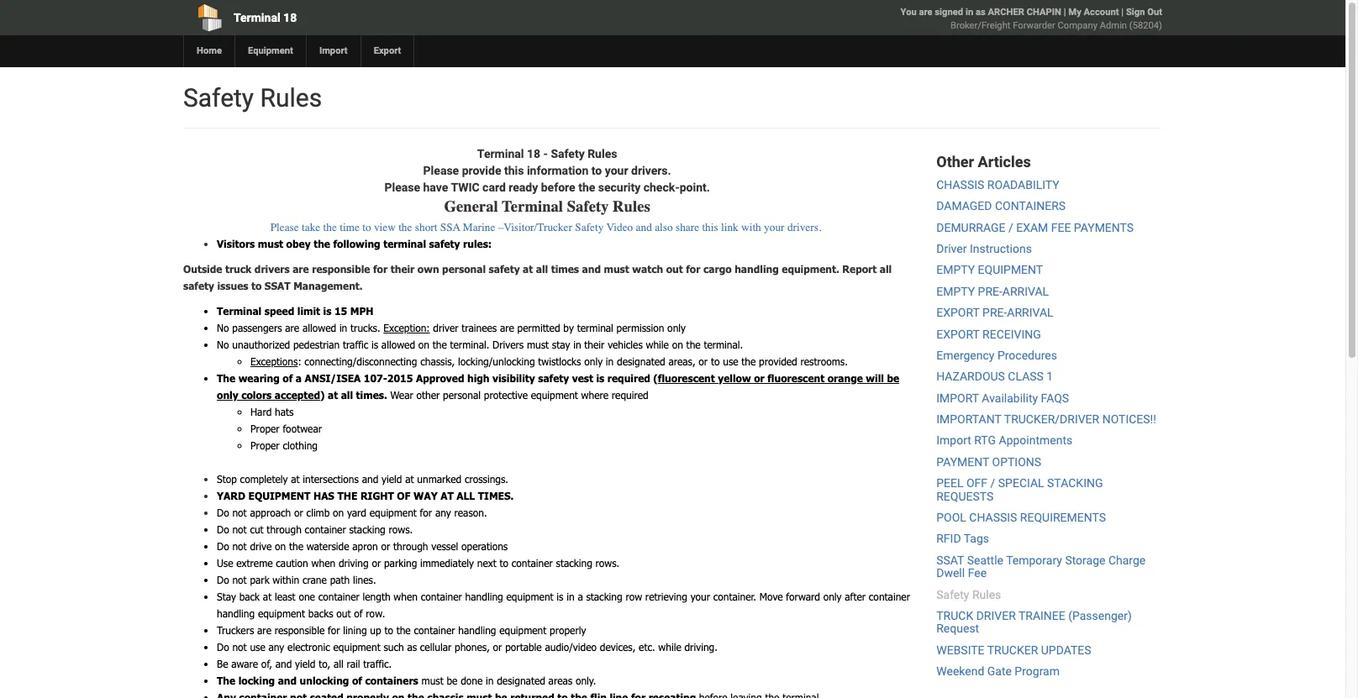 Task type: describe. For each thing, give the bounding box(es) containing it.
areas,
[[669, 355, 696, 367]]

1 vertical spatial through
[[394, 540, 429, 552]]

rules down equipment "link"
[[260, 83, 322, 113]]

waterside
[[307, 540, 349, 552]]

1 vertical spatial arrival
[[1008, 306, 1054, 320]]

1 horizontal spatial any
[[436, 507, 451, 519]]

use
[[217, 557, 233, 569]]

before
[[541, 181, 576, 194]]

be
[[217, 658, 228, 670]]

twistlocks
[[538, 355, 581, 367]]

the right take
[[323, 221, 337, 234]]

issues
[[217, 280, 248, 292]]

the right before
[[579, 181, 596, 194]]

orange
[[828, 372, 864, 384]]

container down path
[[318, 591, 360, 603]]

to right up
[[385, 625, 394, 636]]

on up areas,
[[672, 339, 684, 350]]

rfid tags link
[[937, 533, 990, 546]]

2 not from the top
[[232, 524, 247, 535]]

or left climb at the left
[[294, 507, 303, 519]]

only up areas,
[[668, 322, 686, 334]]

1 vertical spatial of
[[354, 608, 363, 620]]

rfid
[[937, 533, 962, 546]]

4 do from the top
[[217, 574, 229, 586]]

properly
[[550, 625, 587, 636]]

container down immediately
[[421, 591, 462, 603]]

0 horizontal spatial a
[[296, 372, 302, 384]]

are inside "outside truck drivers are responsible for their own personal safety at all times and must watch out for cargo handling equipment. report all safety issues to ssat management."
[[293, 263, 309, 275]]

in down 15
[[340, 322, 348, 334]]

your inside stop completely at intersections and yield at unmarked crossings. yard equipment has the right of way at all times. do not approach or climb on yard equipment for any reason. do not cut through container stacking rows. do not drive on the waterside apron or through vessel operations use extreme caution when driving or parking immediately next to container stacking rows. do not park within crane path lines. stay back at least one container length when container handling equipment is in a stacking row retrieving your container. move forward only after container handling equipment backs out of row. truckers are responsible for lining up to the container handling equipment properly do not use any electronic equipment such as cellular phones, or portable audio/video devices, etc. while driving. be aware of, and yield to, all rail traffic. the locking and unlocking of containers must be done in designated areas only.
[[691, 591, 711, 603]]

1 vertical spatial personal
[[443, 389, 481, 401]]

special
[[999, 477, 1045, 491]]

security
[[599, 181, 641, 194]]

accepted
[[275, 389, 320, 401]]

and up "right" on the bottom of the page
[[362, 473, 379, 485]]

emergency
[[937, 349, 995, 362]]

storage
[[1066, 554, 1106, 568]]

time
[[340, 221, 360, 234]]

demurrage
[[937, 221, 1006, 234]]

have
[[423, 181, 448, 194]]

1 vertical spatial any
[[269, 641, 285, 653]]

has
[[314, 490, 335, 502]]

safety down twistlocks
[[538, 372, 570, 384]]

all inside stop completely at intersections and yield at unmarked crossings. yard equipment has the right of way at all times. do not approach or climb on yard equipment for any reason. do not cut through container stacking rows. do not drive on the waterside apron or through vessel operations use extreme caution when driving or parking immediately next to container stacking rows. do not park within crane path lines. stay back at least one container length when container handling equipment is in a stacking row retrieving your container. move forward only after container handling equipment backs out of row. truckers are responsible for lining up to the container handling equipment properly do not use any electronic equipment such as cellular phones, or portable audio/video devices, etc. while driving. be aware of, and yield to, all rail traffic. the locking and unlocking of containers must be done in designated areas only.
[[334, 658, 344, 670]]

rules up security
[[588, 147, 618, 161]]

terminal 18 - safety rules please provide this information to your drivers. please have twic card ready before the security check-point. general terminal safety rules please take the time to view the short ssa marine –visitor/trucker safety video and also share this link with your drivers. visitors must obey the following terminal safety rules:
[[217, 147, 822, 250]]

for down following
[[373, 263, 388, 275]]

phones,
[[455, 641, 490, 653]]

handling up phones,
[[459, 625, 497, 636]]

exceptions
[[251, 355, 298, 367]]

safety down outside
[[183, 280, 214, 292]]

handling up truckers
[[217, 608, 255, 620]]

times
[[551, 263, 579, 275]]

1 empty from the top
[[937, 264, 976, 277]]

operations
[[462, 540, 508, 552]]

only inside stop completely at intersections and yield at unmarked crossings. yard equipment has the right of way at all times. do not approach or climb on yard equipment for any reason. do not cut through container stacking rows. do not drive on the waterside apron or through vessel operations use extreme caution when driving or parking immediately next to container stacking rows. do not park within crane path lines. stay back at least one container length when container handling equipment is in a stacking row retrieving your container. move forward only after container handling equipment backs out of row. truckers are responsible for lining up to the container handling equipment properly do not use any electronic equipment such as cellular phones, or portable audio/video devices, etc. while driving. be aware of, and yield to, all rail traffic. the locking and unlocking of containers must be done in designated areas only.
[[824, 591, 842, 603]]

on up chassis,
[[419, 339, 430, 350]]

in right stay
[[574, 339, 582, 350]]

equipment down vest
[[531, 389, 578, 401]]

safety down the home link
[[183, 83, 254, 113]]

0 vertical spatial allowed
[[303, 322, 336, 334]]

safety down 'rules:'
[[489, 263, 520, 275]]

4 not from the top
[[232, 574, 247, 586]]

while inside 'terminal speed limit is 15 mph no passengers are allowed in trucks. exception: driver trainees are permitted by terminal permission only no unauthorized pedestrian traffic is allowed on the terminal. drivers must stay in their vehicles while on the terminal. exceptions : connecting/disconnecting chassis, locking/unlocking twistlocks only in designated areas, or to use the provided restrooms.'
[[646, 339, 669, 350]]

fluorescent yellow or fluorescent orange will be only colors accepted
[[217, 372, 900, 401]]

locking/unlocking
[[458, 355, 535, 367]]

1 vertical spatial please
[[385, 181, 421, 194]]

where
[[582, 389, 609, 401]]

safety down before
[[567, 198, 609, 216]]

the up areas,
[[687, 339, 701, 350]]

for left lining
[[328, 625, 340, 636]]

payment options link
[[937, 456, 1042, 469]]

responsible inside stop completely at intersections and yield at unmarked crossings. yard equipment has the right of way at all times. do not approach or climb on yard equipment for any reason. do not cut through container stacking rows. do not drive on the waterside apron or through vessel operations use extreme caution when driving or parking immediately next to container stacking rows. do not park within crane path lines. stay back at least one container length when container handling equipment is in a stacking row retrieving your container. move forward only after container handling equipment backs out of row. truckers are responsible for lining up to the container handling equipment properly do not use any electronic equipment such as cellular phones, or portable audio/video devices, etc. while driving. be aware of, and yield to, all rail traffic. the locking and unlocking of containers must be done in designated areas only.
[[275, 625, 325, 636]]

all right equipment. report
[[880, 263, 892, 275]]

0 horizontal spatial this
[[505, 164, 524, 177]]

equipment inside other articles chassis roadability damaged containers demurrage / exam fee payments driver instructions empty equipment empty pre-arrival export pre-arrival export receiving emergency procedures hazardous class 1 import availability faqs important trucker/driver notices!! import rtg appointments payment options peel off / special stacking requests pool chassis requirements rfid tags ssat seattle temporary storage charge dwell fee safety rules truck driver trainee (passenger) request website trucker updates weekend gate program
[[979, 264, 1044, 277]]

hazardous
[[937, 370, 1006, 384]]

0 horizontal spatial import
[[319, 45, 348, 56]]

own
[[418, 263, 439, 275]]

15
[[335, 305, 347, 317]]

or down the apron
[[372, 557, 381, 569]]

all
[[457, 490, 475, 502]]

the up caution
[[289, 540, 304, 552]]

devices,
[[600, 641, 636, 653]]

protective
[[484, 389, 528, 401]]

as inside you are signed in as archer chapin | my account | sign out broker/freight forwarder company admin (58204)
[[976, 7, 986, 18]]

equipment up portable
[[500, 625, 547, 636]]

0 vertical spatial when
[[312, 557, 336, 569]]

0 horizontal spatial /
[[991, 477, 996, 491]]

0 vertical spatial chassis
[[937, 178, 985, 192]]

high
[[468, 372, 490, 384]]

climb
[[307, 507, 330, 519]]

unauthorized
[[232, 339, 290, 350]]

(passenger)
[[1069, 610, 1133, 623]]

is right traffic
[[372, 339, 379, 350]]

or right phones,
[[493, 641, 502, 653]]

extreme
[[237, 557, 273, 569]]

1 vertical spatial yield
[[295, 658, 316, 670]]

is right vest
[[597, 372, 605, 384]]

and right of,
[[276, 658, 292, 670]]

containers
[[996, 199, 1066, 213]]

up
[[370, 625, 381, 636]]

is inside stop completely at intersections and yield at unmarked crossings. yard equipment has the right of way at all times. do not approach or climb on yard equipment for any reason. do not cut through container stacking rows. do not drive on the waterside apron or through vessel operations use extreme caution when driving or parking immediately next to container stacking rows. do not park within crane path lines. stay back at least one container length when container handling equipment is in a stacking row retrieving your container. move forward only after container handling equipment backs out of row. truckers are responsible for lining up to the container handling equipment properly do not use any electronic equipment such as cellular phones, or portable audio/video devices, etc. while driving. be aware of, and yield to, all rail traffic. the locking and unlocking of containers must be done in designated areas only.
[[557, 591, 564, 603]]

requests
[[937, 490, 994, 503]]

caution
[[276, 557, 308, 569]]

watch
[[633, 263, 664, 275]]

1 fluorescent from the left
[[658, 372, 715, 384]]

my account link
[[1069, 7, 1120, 18]]

vessel
[[432, 540, 459, 552]]

on left yard
[[333, 507, 344, 519]]

general
[[444, 198, 499, 216]]

at inside "outside truck drivers are responsible for their own personal safety at all times and must watch out for cargo handling equipment. report all safety issues to ssat management."
[[523, 263, 533, 275]]

is left 15
[[323, 305, 332, 317]]

equipment down lining
[[333, 641, 381, 653]]

their inside "outside truck drivers are responsible for their own personal safety at all times and must watch out for cargo handling equipment. report all safety issues to ssat management."
[[391, 263, 415, 275]]

all down ansi/isea
[[341, 389, 353, 401]]

0 vertical spatial of
[[283, 372, 293, 384]]

or right the apron
[[381, 540, 390, 552]]

you
[[901, 7, 917, 18]]

1 not from the top
[[232, 507, 247, 519]]

completely
[[240, 473, 288, 485]]

please take the time to view the short ssa marine –visitor/trucker safety video and also share this link with your drivers. link
[[270, 221, 822, 234]]

to right time
[[363, 221, 371, 234]]

to right next
[[500, 557, 509, 569]]

payments
[[1075, 221, 1135, 234]]

designated inside stop completely at intersections and yield at unmarked crossings. yard equipment has the right of way at all times. do not approach or climb on yard equipment for any reason. do not cut through container stacking rows. do not drive on the waterside apron or through vessel operations use extreme caution when driving or parking immediately next to container stacking rows. do not park within crane path lines. stay back at least one container length when container handling equipment is in a stacking row retrieving your container. move forward only after container handling equipment backs out of row. truckers are responsible for lining up to the container handling equipment properly do not use any electronic equipment such as cellular phones, or portable audio/video devices, etc. while driving. be aware of, and yield to, all rail traffic. the locking and unlocking of containers must be done in designated areas only.
[[497, 675, 546, 687]]

1 the from the top
[[217, 372, 236, 384]]

container up waterside
[[305, 524, 346, 535]]

0 vertical spatial /
[[1009, 221, 1014, 234]]

are down speed
[[285, 322, 300, 334]]

2 proper from the top
[[251, 440, 280, 451]]

at right )
[[328, 389, 338, 401]]

off
[[967, 477, 988, 491]]

the up chassis,
[[433, 339, 447, 350]]

obey
[[286, 238, 311, 250]]

out inside stop completely at intersections and yield at unmarked crossings. yard equipment has the right of way at all times. do not approach or climb on yard equipment for any reason. do not cut through container stacking rows. do not drive on the waterside apron or through vessel operations use extreme caution when driving or parking immediately next to container stacking rows. do not park within crane path lines. stay back at least one container length when container handling equipment is in a stacking row retrieving your container. move forward only after container handling equipment backs out of row. truckers are responsible for lining up to the container handling equipment properly do not use any electronic equipment such as cellular phones, or portable audio/video devices, etc. while driving. be aware of, and yield to, all rail traffic. the locking and unlocking of containers must be done in designated areas only.
[[337, 608, 351, 620]]

ssat seattle temporary storage charge dwell fee link
[[937, 554, 1146, 580]]

0 vertical spatial rows.
[[389, 524, 413, 535]]

safety inside other articles chassis roadability damaged containers demurrage / exam fee payments driver instructions empty equipment empty pre-arrival export pre-arrival export receiving emergency procedures hazardous class 1 import availability faqs important trucker/driver notices!! import rtg appointments payment options peel off / special stacking requests pool chassis requirements rfid tags ssat seattle temporary storage charge dwell fee safety rules truck driver trainee (passenger) request website trucker updates weekend gate program
[[937, 588, 970, 602]]

container right "after"
[[869, 591, 911, 603]]

procedures
[[998, 349, 1058, 362]]

after
[[845, 591, 866, 603]]

row.
[[366, 608, 385, 620]]

to inside "outside truck drivers are responsible for their own personal safety at all times and must watch out for cargo handling equipment. report all safety issues to ssat management."
[[251, 280, 262, 292]]

2 export from the top
[[937, 328, 980, 341]]

container right next
[[512, 557, 553, 569]]

must inside terminal 18 - safety rules please provide this information to your drivers. please have twic card ready before the security check-point. general terminal safety rules please take the time to view the short ssa marine –visitor/trucker safety video and also share this link with your drivers. visitors must obey the following terminal safety rules:
[[258, 238, 283, 250]]

way
[[414, 490, 438, 502]]

important trucker/driver notices!! link
[[937, 413, 1157, 426]]

the down take
[[314, 238, 330, 250]]

exam
[[1017, 221, 1049, 234]]

18 for terminal 18 - safety rules please provide this information to your drivers. please have twic card ready before the security check-point. general terminal safety rules please take the time to view the short ssa marine –visitor/trucker safety video and also share this link with your drivers. visitors must obey the following terminal safety rules:
[[527, 147, 541, 161]]

notices!!
[[1103, 413, 1157, 426]]

)
[[320, 389, 325, 401]]

are up "drivers"
[[500, 322, 515, 334]]

import link
[[306, 35, 360, 67]]

1 proper from the top
[[251, 423, 280, 435]]

0 vertical spatial pre-
[[979, 285, 1003, 298]]

trucker
[[988, 644, 1039, 657]]

1 vertical spatial pre-
[[983, 306, 1008, 320]]

at up of
[[405, 473, 414, 485]]

requirements
[[1021, 511, 1107, 525]]

row
[[626, 591, 643, 603]]

1 export from the top
[[937, 306, 980, 320]]

import
[[937, 392, 980, 405]]

or inside fluorescent yellow or fluorescent orange will be only colors accepted
[[754, 372, 765, 384]]

other
[[937, 153, 975, 171]]

least
[[275, 591, 296, 603]]

3 not from the top
[[232, 540, 247, 552]]

rules inside other articles chassis roadability damaged containers demurrage / exam fee payments driver instructions empty equipment empty pre-arrival export pre-arrival export receiving emergency procedures hazardous class 1 import availability faqs important trucker/driver notices!! import rtg appointments payment options peel off / special stacking requests pool chassis requirements rfid tags ssat seattle temporary storage charge dwell fee safety rules truck driver trainee (passenger) request website trucker updates weekend gate program
[[973, 588, 1002, 602]]

only up vest
[[585, 355, 603, 367]]

1 no from the top
[[217, 322, 229, 334]]

1 horizontal spatial rows.
[[596, 557, 620, 569]]

1 | from the left
[[1064, 7, 1067, 18]]

export
[[374, 45, 401, 56]]

ssa
[[440, 221, 461, 234]]

as inside stop completely at intersections and yield at unmarked crossings. yard equipment has the right of way at all times. do not approach or climb on yard equipment for any reason. do not cut through container stacking rows. do not drive on the waterside apron or through vessel operations use extreme caution when driving or parking immediately next to container stacking rows. do not park within crane path lines. stay back at least one container length when container handling equipment is in a stacking row retrieving your container. move forward only after container handling equipment backs out of row. truckers are responsible for lining up to the container handling equipment properly do not use any electronic equipment such as cellular phones, or portable audio/video devices, etc. while driving. be aware of, and yield to, all rail traffic. the locking and unlocking of containers must be done in designated areas only.
[[407, 641, 417, 653]]

retrieving
[[646, 591, 688, 603]]

must inside stop completely at intersections and yield at unmarked crossings. yard equipment has the right of way at all times. do not approach or climb on yard equipment for any reason. do not cut through container stacking rows. do not drive on the waterside apron or through vessel operations use extreme caution when driving or parking immediately next to container stacking rows. do not park within crane path lines. stay back at least one container length when container handling equipment is in a stacking row retrieving your container. move forward only after container handling equipment backs out of row. truckers are responsible for lining up to the container handling equipment properly do not use any electronic equipment such as cellular phones, or portable audio/video devices, etc. while driving. be aware of, and yield to, all rail traffic. the locking and unlocking of containers must be done in designated areas only.
[[422, 675, 444, 687]]

equipment
[[248, 45, 293, 56]]

the
[[338, 490, 358, 502]]

2 vertical spatial of
[[352, 675, 362, 687]]

passengers
[[232, 322, 282, 334]]

ssat inside other articles chassis roadability damaged containers demurrage / exam fee payments driver instructions empty equipment empty pre-arrival export pre-arrival export receiving emergency procedures hazardous class 1 import availability faqs important trucker/driver notices!! import rtg appointments payment options peel off / special stacking requests pool chassis requirements rfid tags ssat seattle temporary storage charge dwell fee safety rules truck driver trainee (passenger) request website trucker updates weekend gate program
[[937, 554, 965, 568]]

pool
[[937, 511, 967, 525]]

pool chassis requirements link
[[937, 511, 1107, 525]]

must inside 'terminal speed limit is 15 mph no passengers are allowed in trucks. exception: driver trainees are permitted by terminal permission only no unauthorized pedestrian traffic is allowed on the terminal. drivers must stay in their vehicles while on the terminal. exceptions : connecting/disconnecting chassis, locking/unlocking twistlocks only in designated areas, or to use the provided restrooms.'
[[527, 339, 549, 350]]

import inside other articles chassis roadability damaged containers demurrage / exam fee payments driver instructions empty equipment empty pre-arrival export pre-arrival export receiving emergency procedures hazardous class 1 import availability faqs important trucker/driver notices!! import rtg appointments payment options peel off / special stacking requests pool chassis requirements rfid tags ssat seattle temporary storage charge dwell fee safety rules truck driver trainee (passenger) request website trucker updates weekend gate program
[[937, 434, 972, 448]]

use inside stop completely at intersections and yield at unmarked crossings. yard equipment has the right of way at all times. do not approach or climb on yard equipment for any reason. do not cut through container stacking rows. do not drive on the waterside apron or through vessel operations use extreme caution when driving or parking immediately next to container stacking rows. do not park within crane path lines. stay back at least one container length when container handling equipment is in a stacking row retrieving your container. move forward only after container handling equipment backs out of row. truckers are responsible for lining up to the container handling equipment properly do not use any electronic equipment such as cellular phones, or portable audio/video devices, etc. while driving. be aware of, and yield to, all rail traffic. the locking and unlocking of containers must be done in designated areas only.
[[250, 641, 266, 653]]

with
[[742, 221, 762, 234]]

driver
[[977, 610, 1017, 623]]

all left times
[[536, 263, 548, 275]]

in right done
[[486, 675, 494, 687]]

exception:
[[384, 322, 430, 334]]

the right view
[[399, 221, 412, 234]]

1 vertical spatial when
[[394, 591, 418, 603]]

rules down security
[[613, 198, 651, 216]]

2 horizontal spatial please
[[424, 164, 459, 177]]

terminal inside terminal 18 - safety rules please provide this information to your drivers. please have twic card ready before the security check-point. general terminal safety rules please take the time to view the short ssa marine –visitor/trucker safety video and also share this link with your drivers. visitors must obey the following terminal safety rules:
[[384, 238, 426, 250]]

0 vertical spatial drivers.
[[632, 164, 672, 177]]

2 vertical spatial stacking
[[587, 591, 623, 603]]

connecting/disconnecting
[[305, 355, 417, 367]]

equipment. report
[[782, 263, 877, 275]]

in down "vehicles" on the left of page
[[606, 355, 614, 367]]

terminal inside 'terminal speed limit is 15 mph no passengers are allowed in trucks. exception: driver trainees are permitted by terminal permission only no unauthorized pedestrian traffic is allowed on the terminal. drivers must stay in their vehicles while on the terminal. exceptions : connecting/disconnecting chassis, locking/unlocking twistlocks only in designated areas, or to use the provided restrooms.'
[[577, 322, 614, 334]]

2 vertical spatial please
[[270, 221, 299, 234]]

drive
[[250, 540, 272, 552]]

such
[[384, 641, 404, 653]]

ssat inside "outside truck drivers are responsible for their own personal safety at all times and must watch out for cargo handling equipment. report all safety issues to ssat management."
[[265, 280, 291, 292]]

terminal up –visitor/trucker
[[502, 198, 563, 216]]



Task type: vqa. For each thing, say whether or not it's contained in the screenshot.
middle stacking
yes



Task type: locate. For each thing, give the bounding box(es) containing it.
use inside 'terminal speed limit is 15 mph no passengers are allowed in trucks. exception: driver trainees are permitted by terminal permission only no unauthorized pedestrian traffic is allowed on the terminal. drivers must stay in their vehicles while on the terminal. exceptions : connecting/disconnecting chassis, locking/unlocking twistlocks only in designated areas, or to use the provided restrooms.'
[[723, 355, 739, 367]]

designated up (
[[617, 355, 666, 367]]

1 vertical spatial ssat
[[937, 554, 965, 568]]

please left have
[[385, 181, 421, 194]]

as right such
[[407, 641, 417, 653]]

designated down portable
[[497, 675, 546, 687]]

2 fluorescent from the left
[[768, 372, 825, 384]]

of,
[[261, 658, 272, 670]]

at right "completely"
[[291, 473, 300, 485]]

0 horizontal spatial their
[[391, 263, 415, 275]]

18 left -
[[527, 147, 541, 161]]

or right yellow
[[754, 372, 765, 384]]

0 horizontal spatial equipment
[[249, 490, 311, 502]]

0 vertical spatial out
[[667, 263, 683, 275]]

1 horizontal spatial designated
[[617, 355, 666, 367]]

are inside stop completely at intersections and yield at unmarked crossings. yard equipment has the right of way at all times. do not approach or climb on yard equipment for any reason. do not cut through container stacking rows. do not drive on the waterside apron or through vessel operations use extreme caution when driving or parking immediately next to container stacking rows. do not park within crane path lines. stay back at least one container length when container handling equipment is in a stacking row retrieving your container. move forward only after container handling equipment backs out of row. truckers are responsible for lining up to the container handling equipment properly do not use any electronic equipment such as cellular phones, or portable audio/video devices, etc. while driving. be aware of, and yield to, all rail traffic. the locking and unlocking of containers must be done in designated areas only.
[[257, 625, 272, 636]]

equipment up properly on the left bottom of the page
[[507, 591, 554, 603]]

the down be
[[217, 675, 236, 687]]

the inside stop completely at intersections and yield at unmarked crossings. yard equipment has the right of way at all times. do not approach or climb on yard equipment for any reason. do not cut through container stacking rows. do not drive on the waterside apron or through vessel operations use extreme caution when driving or parking immediately next to container stacking rows. do not park within crane path lines. stay back at least one container length when container handling equipment is in a stacking row retrieving your container. move forward only after container handling equipment backs out of row. truckers are responsible for lining up to the container handling equipment properly do not use any electronic equipment such as cellular phones, or portable audio/video devices, etc. while driving. be aware of, and yield to, all rail traffic. the locking and unlocking of containers must be done in designated areas only.
[[217, 675, 236, 687]]

0 vertical spatial required
[[608, 372, 651, 384]]

0 vertical spatial yield
[[382, 473, 402, 485]]

personal down 'rules:'
[[442, 263, 486, 275]]

the up such
[[397, 625, 411, 636]]

unlocking
[[300, 675, 349, 687]]

intersections
[[303, 473, 359, 485]]

1 vertical spatial empty
[[937, 285, 976, 298]]

18 up equipment
[[283, 11, 297, 24]]

unmarked
[[417, 473, 462, 485]]

2 do from the top
[[217, 524, 229, 535]]

0 vertical spatial while
[[646, 339, 669, 350]]

are right you
[[920, 7, 933, 18]]

and right locking
[[278, 675, 297, 687]]

my
[[1069, 7, 1082, 18]]

0 horizontal spatial your
[[605, 164, 629, 177]]

0 horizontal spatial drivers.
[[632, 164, 672, 177]]

take
[[302, 221, 321, 234]]

107-
[[364, 372, 388, 384]]

1 vertical spatial import
[[937, 434, 972, 448]]

articles
[[979, 153, 1032, 171]]

0 horizontal spatial please
[[270, 221, 299, 234]]

18 inside "link"
[[283, 11, 297, 24]]

allowed down exception:
[[382, 339, 415, 350]]

0 vertical spatial no
[[217, 322, 229, 334]]

handling down next
[[466, 591, 504, 603]]

2 terminal. from the left
[[704, 339, 744, 350]]

import rtg appointments link
[[937, 434, 1073, 448]]

drivers
[[493, 339, 524, 350]]

2 the from the top
[[217, 675, 236, 687]]

| left sign
[[1122, 7, 1124, 18]]

0 vertical spatial personal
[[442, 263, 486, 275]]

are inside you are signed in as archer chapin | my account | sign out broker/freight forwarder company admin (58204)
[[920, 7, 933, 18]]

pre- down empty equipment link in the right of the page
[[979, 285, 1003, 298]]

/ right off
[[991, 477, 996, 491]]

the
[[579, 181, 596, 194], [323, 221, 337, 234], [399, 221, 412, 234], [314, 238, 330, 250], [433, 339, 447, 350], [687, 339, 701, 350], [742, 355, 756, 367], [289, 540, 304, 552], [397, 625, 411, 636]]

and inside "outside truck drivers are responsible for their own personal safety at all times and must watch out for cargo handling equipment. report all safety issues to ssat management."
[[582, 263, 601, 275]]

through
[[267, 524, 302, 535], [394, 540, 429, 552]]

| left my
[[1064, 7, 1067, 18]]

be inside fluorescent yellow or fluorescent orange will be only colors accepted
[[888, 372, 900, 384]]

export up "export receiving" link on the top right of the page
[[937, 306, 980, 320]]

0 vertical spatial as
[[976, 7, 986, 18]]

0 vertical spatial any
[[436, 507, 451, 519]]

terminal up equipment
[[234, 11, 281, 24]]

demurrage / exam fee payments link
[[937, 221, 1135, 234]]

forward
[[787, 591, 821, 603]]

terminal inside terminal 18 "link"
[[234, 11, 281, 24]]

or inside 'terminal speed limit is 15 mph no passengers are allowed in trucks. exception: driver trainees are permitted by terminal permission only no unauthorized pedestrian traffic is allowed on the terminal. drivers must stay in their vehicles while on the terminal. exceptions : connecting/disconnecting chassis, locking/unlocking twistlocks only in designated areas, or to use the provided restrooms.'
[[699, 355, 708, 367]]

truck
[[937, 610, 974, 623]]

you are signed in as archer chapin | my account | sign out broker/freight forwarder company admin (58204)
[[901, 7, 1163, 31]]

stacking
[[349, 524, 386, 535], [556, 557, 593, 569], [587, 591, 623, 603]]

1 horizontal spatial import
[[937, 434, 972, 448]]

only left "after"
[[824, 591, 842, 603]]

fluorescent down areas,
[[658, 372, 715, 384]]

following
[[333, 238, 381, 250]]

terminal 18
[[234, 11, 297, 24]]

your
[[605, 164, 629, 177], [765, 221, 785, 234], [691, 591, 711, 603]]

2 horizontal spatial your
[[765, 221, 785, 234]]

0 horizontal spatial as
[[407, 641, 417, 653]]

options
[[993, 456, 1042, 469]]

only.
[[576, 675, 597, 687]]

hard
[[251, 406, 272, 418]]

2 no from the top
[[217, 339, 229, 350]]

2 empty from the top
[[937, 285, 976, 298]]

empty pre-arrival link
[[937, 285, 1050, 298]]

the
[[217, 372, 236, 384], [217, 675, 236, 687]]

please up have
[[424, 164, 459, 177]]

terminal for terminal speed limit is 15 mph no passengers are allowed in trucks. exception: driver trainees are permitted by terminal permission only no unauthorized pedestrian traffic is allowed on the terminal. drivers must stay in their vehicles while on the terminal. exceptions : connecting/disconnecting chassis, locking/unlocking twistlocks only in designated areas, or to use the provided restrooms.
[[217, 305, 262, 317]]

designated inside 'terminal speed limit is 15 mph no passengers are allowed in trucks. exception: driver trainees are permitted by terminal permission only no unauthorized pedestrian traffic is allowed on the terminal. drivers must stay in their vehicles while on the terminal. exceptions : connecting/disconnecting chassis, locking/unlocking twistlocks only in designated areas, or to use the provided restrooms.'
[[617, 355, 666, 367]]

terminal
[[384, 238, 426, 250], [577, 322, 614, 334]]

must up drivers
[[258, 238, 283, 250]]

any down at
[[436, 507, 451, 519]]

not down 'yard'
[[232, 507, 247, 519]]

damaged containers link
[[937, 199, 1066, 213]]

in up properly on the left bottom of the page
[[567, 591, 575, 603]]

for
[[373, 263, 388, 275], [686, 263, 701, 275], [420, 507, 432, 519], [328, 625, 340, 636]]

out up lining
[[337, 608, 351, 620]]

0 vertical spatial import
[[319, 45, 348, 56]]

terminal inside 'terminal speed limit is 15 mph no passengers are allowed in trucks. exception: driver trainees are permitted by terminal permission only no unauthorized pedestrian traffic is allowed on the terminal. drivers must stay in their vehicles while on the terminal. exceptions : connecting/disconnecting chassis, locking/unlocking twistlocks only in designated areas, or to use the provided restrooms.'
[[217, 305, 262, 317]]

to up security
[[592, 164, 602, 177]]

safety left video in the top left of the page
[[575, 221, 604, 234]]

for down way
[[420, 507, 432, 519]]

to inside 'terminal speed limit is 15 mph no passengers are allowed in trucks. exception: driver trainees are permitted by terminal permission only no unauthorized pedestrian traffic is allowed on the terminal. drivers must stay in their vehicles while on the terminal. exceptions : connecting/disconnecting chassis, locking/unlocking twistlocks only in designated areas, or to use the provided restrooms.'
[[711, 355, 720, 367]]

not left cut
[[232, 524, 247, 535]]

1 horizontal spatial allowed
[[382, 339, 415, 350]]

use up of,
[[250, 641, 266, 653]]

hazardous class 1 link
[[937, 370, 1054, 384]]

stop completely at intersections and yield at unmarked crossings. yard equipment has the right of way at all times. do not approach or climb on yard equipment for any reason. do not cut through container stacking rows. do not drive on the waterside apron or through vessel operations use extreme caution when driving or parking immediately next to container stacking rows. do not park within crane path lines. stay back at least one container length when container handling equipment is in a stacking row retrieving your container. move forward only after container handling equipment backs out of row. truckers are responsible for lining up to the container handling equipment properly do not use any electronic equipment such as cellular phones, or portable audio/video devices, etc. while driving. be aware of, and yield to, all rail traffic. the locking and unlocking of containers must be done in designated areas only.
[[217, 473, 911, 687]]

terminal down view
[[384, 238, 426, 250]]

are right truckers
[[257, 625, 272, 636]]

3 do from the top
[[217, 540, 229, 552]]

be inside stop completely at intersections and yield at unmarked crossings. yard equipment has the right of way at all times. do not approach or climb on yard equipment for any reason. do not cut through container stacking rows. do not drive on the waterside apron or through vessel operations use extreme caution when driving or parking immediately next to container stacking rows. do not park within crane path lines. stay back at least one container length when container handling equipment is in a stacking row retrieving your container. move forward only after container handling equipment backs out of row. truckers are responsible for lining up to the container handling equipment properly do not use any electronic equipment such as cellular phones, or portable audio/video devices, etc. while driving. be aware of, and yield to, all rail traffic. the locking and unlocking of containers must be done in designated areas only.
[[447, 675, 458, 687]]

drivers. up the check-
[[632, 164, 672, 177]]

must inside "outside truck drivers are responsible for their own personal safety at all times and must watch out for cargo handling equipment. report all safety issues to ssat management."
[[604, 263, 630, 275]]

equipment down of
[[370, 507, 417, 519]]

rules
[[260, 83, 322, 113], [588, 147, 618, 161], [613, 198, 651, 216], [973, 588, 1002, 602]]

in inside you are signed in as archer chapin | my account | sign out broker/freight forwarder company admin (58204)
[[966, 7, 974, 18]]

empty down empty equipment link in the right of the page
[[937, 285, 976, 298]]

1 horizontal spatial when
[[394, 591, 418, 603]]

1 horizontal spatial please
[[385, 181, 421, 194]]

audio/video
[[545, 641, 597, 653]]

driver
[[937, 242, 967, 256]]

instructions
[[970, 242, 1033, 256]]

0 vertical spatial proper
[[251, 423, 280, 435]]

of left row.
[[354, 608, 363, 620]]

and left "also"
[[636, 221, 652, 234]]

stacking left row
[[587, 591, 623, 603]]

18
[[283, 11, 297, 24], [527, 147, 541, 161]]

0 vertical spatial designated
[[617, 355, 666, 367]]

1 vertical spatial your
[[765, 221, 785, 234]]

safety down "ssa"
[[429, 238, 460, 250]]

safety inside terminal 18 - safety rules please provide this information to your drivers. please have twic card ready before the security check-point. general terminal safety rules please take the time to view the short ssa marine –visitor/trucker safety video and also share this link with your drivers. visitors must obey the following terminal safety rules:
[[429, 238, 460, 250]]

0 horizontal spatial any
[[269, 641, 285, 653]]

1 vertical spatial required
[[612, 389, 649, 401]]

1 vertical spatial /
[[991, 477, 996, 491]]

when down waterside
[[312, 557, 336, 569]]

on right drive
[[275, 540, 286, 552]]

0 vertical spatial empty
[[937, 264, 976, 277]]

account
[[1084, 7, 1120, 18]]

1 vertical spatial equipment
[[249, 490, 311, 502]]

1 horizontal spatial drivers.
[[788, 221, 822, 234]]

container up cellular
[[414, 625, 455, 636]]

5 do from the top
[[217, 641, 229, 653]]

–visitor/trucker
[[498, 221, 573, 234]]

0 vertical spatial ssat
[[265, 280, 291, 292]]

required right where
[[612, 389, 649, 401]]

1 horizontal spatial out
[[667, 263, 683, 275]]

1 vertical spatial 18
[[527, 147, 541, 161]]

dwell
[[937, 567, 966, 580]]

0 vertical spatial responsible
[[312, 263, 370, 275]]

import left export link
[[319, 45, 348, 56]]

is up properly on the left bottom of the page
[[557, 591, 564, 603]]

1 vertical spatial proper
[[251, 440, 280, 451]]

stay
[[552, 339, 571, 350]]

equipment inside stop completely at intersections and yield at unmarked crossings. yard equipment has the right of way at all times. do not approach or climb on yard equipment for any reason. do not cut through container stacking rows. do not drive on the waterside apron or through vessel operations use extreme caution when driving or parking immediately next to container stacking rows. do not park within crane path lines. stay back at least one container length when container handling equipment is in a stacking row retrieving your container. move forward only after container handling equipment backs out of row. truckers are responsible for lining up to the container handling equipment properly do not use any electronic equipment such as cellular phones, or portable audio/video devices, etc. while driving. be aware of, and yield to, all rail traffic. the locking and unlocking of containers must be done in designated areas only.
[[249, 490, 311, 502]]

0 vertical spatial equipment
[[979, 264, 1044, 277]]

wearing
[[239, 372, 280, 384]]

terminal right by
[[577, 322, 614, 334]]

card
[[483, 181, 506, 194]]

rules:
[[463, 238, 492, 250]]

their inside 'terminal speed limit is 15 mph no passengers are allowed in trucks. exception: driver trainees are permitted by terminal permission only no unauthorized pedestrian traffic is allowed on the terminal. drivers must stay in their vehicles while on the terminal. exceptions : connecting/disconnecting chassis, locking/unlocking twistlocks only in designated areas, or to use the provided restrooms.'
[[585, 339, 605, 350]]

1 vertical spatial allowed
[[382, 339, 415, 350]]

personal inside "outside truck drivers are responsible for their own personal safety at all times and must watch out for cargo handling equipment. report all safety issues to ssat management."
[[442, 263, 486, 275]]

0 horizontal spatial use
[[250, 641, 266, 653]]

1 vertical spatial this
[[703, 221, 719, 234]]

0 vertical spatial arrival
[[1003, 285, 1050, 298]]

do
[[217, 507, 229, 519], [217, 524, 229, 535], [217, 540, 229, 552], [217, 574, 229, 586], [217, 641, 229, 653]]

0 horizontal spatial through
[[267, 524, 302, 535]]

1 horizontal spatial ssat
[[937, 554, 965, 568]]

export link
[[360, 35, 414, 67]]

drivers
[[255, 263, 290, 275]]

1 vertical spatial stacking
[[556, 557, 593, 569]]

must
[[258, 238, 283, 250], [604, 263, 630, 275], [527, 339, 549, 350], [422, 675, 444, 687]]

1 vertical spatial use
[[250, 641, 266, 653]]

and inside terminal 18 - safety rules please provide this information to your drivers. please have twic card ready before the security check-point. general terminal safety rules please take the time to view the short ssa marine –visitor/trucker safety video and also share this link with your drivers. visitors must obey the following terminal safety rules:
[[636, 221, 652, 234]]

at right back
[[263, 591, 272, 603]]

fluorescent down provided
[[768, 372, 825, 384]]

18 for terminal 18
[[283, 11, 297, 24]]

handling inside "outside truck drivers are responsible for their own personal safety at all times and must watch out for cargo handling equipment. report all safety issues to ssat management."
[[735, 263, 779, 275]]

a inside stop completely at intersections and yield at unmarked crossings. yard equipment has the right of way at all times. do not approach or climb on yard equipment for any reason. do not cut through container stacking rows. do not drive on the waterside apron or through vessel operations use extreme caution when driving or parking immediately next to container stacking rows. do not park within crane path lines. stay back at least one container length when container handling equipment is in a stacking row retrieving your container. move forward only after container handling equipment backs out of row. truckers are responsible for lining up to the container handling equipment properly do not use any electronic equipment such as cellular phones, or portable audio/video devices, etc. while driving. be aware of, and yield to, all rail traffic. the locking and unlocking of containers must be done in designated areas only.
[[578, 591, 583, 603]]

pre- down "empty pre-arrival" link
[[983, 306, 1008, 320]]

hard hats proper footwear proper clothing
[[251, 406, 322, 451]]

truck driver trainee (passenger) request link
[[937, 610, 1133, 636]]

0 horizontal spatial allowed
[[303, 322, 336, 334]]

when right length
[[394, 591, 418, 603]]

1 horizontal spatial /
[[1009, 221, 1014, 234]]

trainee
[[1019, 610, 1066, 623]]

1 vertical spatial out
[[337, 608, 351, 620]]

0 vertical spatial their
[[391, 263, 415, 275]]

allowed up pedestrian
[[303, 322, 336, 334]]

terminal. down trainees
[[450, 339, 490, 350]]

0 vertical spatial 18
[[283, 11, 297, 24]]

safety up information
[[551, 147, 585, 161]]

only inside fluorescent yellow or fluorescent orange will be only colors accepted
[[217, 389, 239, 401]]

be left done
[[447, 675, 458, 687]]

out inside "outside truck drivers are responsible for their own personal safety at all times and must watch out for cargo handling equipment. report all safety issues to ssat management."
[[667, 263, 683, 275]]

0 horizontal spatial 18
[[283, 11, 297, 24]]

pedestrian
[[293, 339, 340, 350]]

of
[[283, 372, 293, 384], [354, 608, 363, 620], [352, 675, 362, 687]]

0 vertical spatial terminal
[[384, 238, 426, 250]]

admin
[[1101, 20, 1128, 31]]

responsible
[[312, 263, 370, 275], [275, 625, 325, 636]]

traffic.
[[363, 658, 392, 670]]

1 vertical spatial as
[[407, 641, 417, 653]]

1 horizontal spatial your
[[691, 591, 711, 603]]

cellular
[[420, 641, 452, 653]]

the left wearing
[[217, 372, 236, 384]]

within
[[273, 574, 300, 586]]

vehicles
[[608, 339, 643, 350]]

0 vertical spatial stacking
[[349, 524, 386, 535]]

driver instructions link
[[937, 242, 1033, 256]]

sign
[[1127, 7, 1146, 18]]

0 horizontal spatial terminal
[[384, 238, 426, 250]]

their
[[391, 263, 415, 275], [585, 339, 605, 350]]

1 vertical spatial export
[[937, 328, 980, 341]]

payment
[[937, 456, 990, 469]]

18 inside terminal 18 - safety rules please provide this information to your drivers. please have twic card ready before the security check-point. general terminal safety rules please take the time to view the short ssa marine –visitor/trucker safety video and also share this link with your drivers. visitors must obey the following terminal safety rules:
[[527, 147, 541, 161]]

this up ready
[[505, 164, 524, 177]]

0 horizontal spatial designated
[[497, 675, 546, 687]]

arrival up receiving
[[1008, 306, 1054, 320]]

wear other personal protective equipment where required
[[387, 389, 649, 401]]

safety rules
[[183, 83, 322, 113]]

while right etc.
[[659, 641, 682, 653]]

equipment
[[979, 264, 1044, 277], [249, 490, 311, 502]]

1 vertical spatial rows.
[[596, 557, 620, 569]]

check-
[[644, 181, 680, 194]]

0 vertical spatial please
[[424, 164, 459, 177]]

appointments
[[999, 434, 1073, 448]]

0 vertical spatial use
[[723, 355, 739, 367]]

1 vertical spatial be
[[447, 675, 458, 687]]

handling right cargo
[[735, 263, 779, 275]]

terminal for terminal 18
[[234, 11, 281, 24]]

while inside stop completely at intersections and yield at unmarked crossings. yard equipment has the right of way at all times. do not approach or climb on yard equipment for any reason. do not cut through container stacking rows. do not drive on the waterside apron or through vessel operations use extreme caution when driving or parking immediately next to container stacking rows. do not park within crane path lines. stay back at least one container length when container handling equipment is in a stacking row retrieving your container. move forward only after container handling equipment backs out of row. truckers are responsible for lining up to the container handling equipment properly do not use any electronic equipment such as cellular phones, or portable audio/video devices, etc. while driving. be aware of, and yield to, all rail traffic. the locking and unlocking of containers must be done in designated areas only.
[[659, 641, 682, 653]]

1 do from the top
[[217, 507, 229, 519]]

clothing
[[283, 440, 318, 451]]

1 horizontal spatial through
[[394, 540, 429, 552]]

to,
[[319, 658, 331, 670]]

program
[[1015, 665, 1060, 679]]

personal down high
[[443, 389, 481, 401]]

at
[[523, 263, 533, 275], [328, 389, 338, 401], [291, 473, 300, 485], [405, 473, 414, 485], [263, 591, 272, 603]]

5 not from the top
[[232, 641, 247, 653]]

stay
[[217, 591, 236, 603]]

also
[[655, 221, 673, 234]]

containers
[[365, 675, 419, 687]]

1 horizontal spatial equipment
[[979, 264, 1044, 277]]

1 horizontal spatial their
[[585, 339, 605, 350]]

chassis up damaged
[[937, 178, 985, 192]]

chassis up tags
[[970, 511, 1018, 525]]

reason.
[[455, 507, 487, 519]]

1 horizontal spatial yield
[[382, 473, 402, 485]]

equipment down least
[[258, 608, 305, 620]]

yellow
[[718, 372, 752, 384]]

in up broker/freight
[[966, 7, 974, 18]]

parking
[[384, 557, 417, 569]]

handling
[[735, 263, 779, 275], [466, 591, 504, 603], [217, 608, 255, 620], [459, 625, 497, 636]]

fluorescent
[[658, 372, 715, 384], [768, 372, 825, 384]]

yield down electronic
[[295, 658, 316, 670]]

this left link
[[703, 221, 719, 234]]

0 vertical spatial your
[[605, 164, 629, 177]]

0 vertical spatial a
[[296, 372, 302, 384]]

1 vertical spatial drivers.
[[788, 221, 822, 234]]

move
[[760, 591, 783, 603]]

1 horizontal spatial as
[[976, 7, 986, 18]]

terminal up provide
[[478, 147, 524, 161]]

terminal 18 link
[[183, 0, 577, 35]]

for left cargo
[[686, 263, 701, 275]]

of
[[397, 490, 411, 502]]

0 vertical spatial this
[[505, 164, 524, 177]]

must down permitted
[[527, 339, 549, 350]]

1 terminal. from the left
[[450, 339, 490, 350]]

1 vertical spatial while
[[659, 641, 682, 653]]

request
[[937, 623, 980, 636]]

terminal for terminal 18 - safety rules please provide this information to your drivers. please have twic card ready before the security check-point. general terminal safety rules please take the time to view the short ssa marine –visitor/trucker safety video and also share this link with your drivers. visitors must obey the following terminal safety rules:
[[478, 147, 524, 161]]

1 horizontal spatial fluorescent
[[768, 372, 825, 384]]

0 horizontal spatial terminal.
[[450, 339, 490, 350]]

1 vertical spatial chassis
[[970, 511, 1018, 525]]

0 vertical spatial the
[[217, 372, 236, 384]]

0 horizontal spatial when
[[312, 557, 336, 569]]

any up of,
[[269, 641, 285, 653]]

damaged
[[937, 199, 993, 213]]

traffic
[[343, 339, 369, 350]]

1 horizontal spatial a
[[578, 591, 583, 603]]

drivers. up equipment. report
[[788, 221, 822, 234]]

1 horizontal spatial terminal.
[[704, 339, 744, 350]]

are down the 'obey'
[[293, 263, 309, 275]]

drivers.
[[632, 164, 672, 177], [788, 221, 822, 234]]

1 horizontal spatial use
[[723, 355, 739, 367]]

the up yellow
[[742, 355, 756, 367]]

1 vertical spatial terminal
[[577, 322, 614, 334]]

through down approach
[[267, 524, 302, 535]]

1 vertical spatial no
[[217, 339, 229, 350]]

responsible inside "outside truck drivers are responsible for their own personal safety at all times and must watch out for cargo handling equipment. report all safety issues to ssat management."
[[312, 263, 370, 275]]

2 | from the left
[[1122, 7, 1124, 18]]

empty down driver
[[937, 264, 976, 277]]



